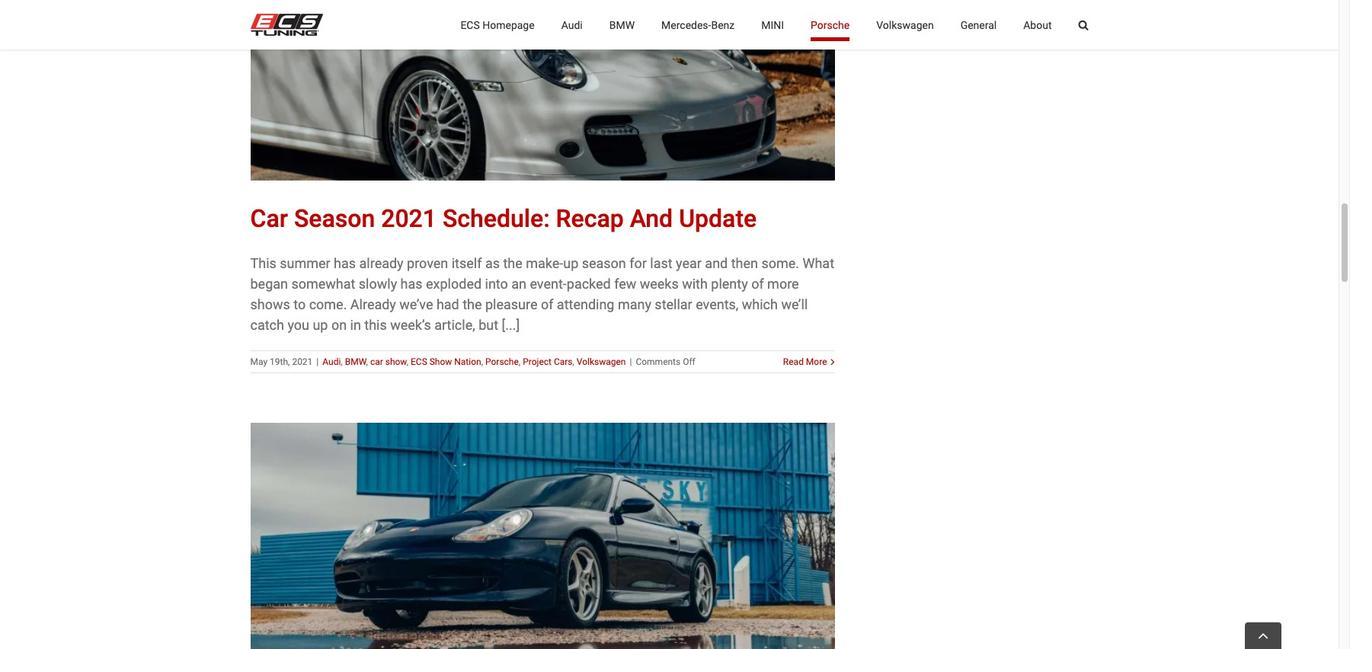Task type: locate. For each thing, give the bounding box(es) containing it.
0 horizontal spatial bmw
[[345, 357, 366, 368]]

2021 up proven
[[381, 205, 437, 233]]

packed
[[567, 276, 611, 292]]

which
[[742, 297, 778, 313]]

0 horizontal spatial 2021
[[292, 357, 313, 368]]

0 horizontal spatial porsche link
[[485, 357, 519, 368]]

| left comments
[[630, 357, 632, 368]]

0 horizontal spatial volkswagen link
[[577, 357, 626, 368]]

porsche right nation
[[485, 357, 519, 368]]

general
[[961, 19, 997, 31]]

but
[[479, 317, 498, 333]]

audi down on
[[323, 357, 341, 368]]

season
[[294, 205, 375, 233]]

1 horizontal spatial audi
[[561, 19, 583, 31]]

1 horizontal spatial the
[[503, 256, 523, 272]]

ecs left homepage
[[461, 19, 480, 31]]

1 horizontal spatial 2021
[[381, 205, 437, 233]]

ecs
[[461, 19, 480, 31], [411, 357, 427, 368]]

the
[[503, 256, 523, 272], [463, 297, 482, 313]]

update
[[679, 205, 757, 233]]

0 vertical spatial up
[[563, 256, 579, 272]]

1 horizontal spatial of
[[752, 276, 764, 292]]

2021
[[381, 205, 437, 233], [292, 357, 313, 368]]

year
[[676, 256, 702, 272]]

bmw link
[[609, 0, 635, 50], [345, 357, 366, 368]]

car season 2021 schedule: recap and update
[[250, 205, 757, 233]]

comments
[[636, 357, 681, 368]]

ecs homepage link
[[461, 0, 535, 50]]

car show link
[[370, 357, 407, 368]]

0 horizontal spatial bmw link
[[345, 357, 366, 368]]

this summer has already proven itself as the make-up season for last year and then some. what began somewhat slowly has exploded into an event-packed few weeks with plenty of more shows to come. already we've had the pleasure of attending many stellar events, which we'll catch you up on in this week's article, but [...]
[[250, 256, 835, 333]]

volkswagen link
[[877, 0, 934, 50], [577, 357, 626, 368]]

audi link
[[561, 0, 583, 50], [323, 357, 341, 368]]

has up we've
[[401, 276, 423, 292]]

bmw
[[609, 19, 635, 31], [345, 357, 366, 368]]

read more
[[783, 357, 827, 368]]

porsche link right nation
[[485, 357, 519, 368]]

week's
[[390, 317, 431, 333]]

2021 right 19th,
[[292, 357, 313, 368]]

bmw left the 'mercedes-'
[[609, 19, 635, 31]]

the right as
[[503, 256, 523, 272]]

1 vertical spatial has
[[401, 276, 423, 292]]

an
[[512, 276, 527, 292]]

3 , from the left
[[407, 357, 409, 368]]

6 , from the left
[[573, 357, 575, 368]]

up left on
[[313, 317, 328, 333]]

as
[[485, 256, 500, 272]]

1 horizontal spatial audi link
[[561, 0, 583, 50]]

season
[[582, 256, 626, 272]]

events,
[[696, 297, 739, 313]]

volkswagen link left the general link
[[877, 0, 934, 50]]

car
[[250, 205, 288, 233]]

pleasure
[[485, 297, 538, 313]]

porsche
[[811, 19, 850, 31], [485, 357, 519, 368]]

volkswagen left the general link
[[877, 19, 934, 31]]

volkswagen
[[877, 19, 934, 31], [577, 357, 626, 368]]

up up packed
[[563, 256, 579, 272]]

already
[[359, 256, 404, 272]]

for
[[630, 256, 647, 272]]

,
[[341, 357, 343, 368], [366, 357, 368, 368], [407, 357, 409, 368], [481, 357, 483, 368], [519, 357, 521, 368], [573, 357, 575, 368]]

to
[[294, 297, 306, 313]]

about
[[1024, 19, 1052, 31]]

of
[[752, 276, 764, 292], [541, 297, 554, 313]]

exploded
[[426, 276, 482, 292]]

nation
[[454, 357, 481, 368]]

bmw link left the 'mercedes-'
[[609, 0, 635, 50]]

0 vertical spatial 2021
[[381, 205, 437, 233]]

0 vertical spatial audi
[[561, 19, 583, 31]]

5 , from the left
[[519, 357, 521, 368]]

more
[[806, 357, 827, 368]]

proven
[[407, 256, 448, 272]]

2 | from the left
[[630, 357, 632, 368]]

porsche right mini
[[811, 19, 850, 31]]

1 vertical spatial of
[[541, 297, 554, 313]]

mercedes-benz link
[[662, 0, 735, 50]]

slowly
[[359, 276, 397, 292]]

2 , from the left
[[366, 357, 368, 368]]

1 vertical spatial bmw
[[345, 357, 366, 368]]

0 vertical spatial audi link
[[561, 0, 583, 50]]

into
[[485, 276, 508, 292]]

ecs show nation link
[[411, 357, 481, 368]]

mini link
[[762, 0, 784, 50]]

1 horizontal spatial |
[[630, 357, 632, 368]]

| right 19th,
[[317, 357, 319, 368]]

mercedes-benz
[[662, 19, 735, 31]]

audi
[[561, 19, 583, 31], [323, 357, 341, 368]]

1 vertical spatial audi
[[323, 357, 341, 368]]

ecs left "show"
[[411, 357, 427, 368]]

1 vertical spatial the
[[463, 297, 482, 313]]

1 horizontal spatial porsche link
[[811, 0, 850, 50]]

1 vertical spatial ecs
[[411, 357, 427, 368]]

0 vertical spatial has
[[334, 256, 356, 272]]

bmw link left car on the bottom left of the page
[[345, 357, 366, 368]]

0 horizontal spatial porsche
[[485, 357, 519, 368]]

volkswagen right cars in the left of the page
[[577, 357, 626, 368]]

0 horizontal spatial up
[[313, 317, 328, 333]]

0 horizontal spatial |
[[317, 357, 319, 368]]

1 horizontal spatial volkswagen link
[[877, 0, 934, 50]]

general link
[[961, 0, 997, 50]]

0 vertical spatial bmw
[[609, 19, 635, 31]]

mercedes-
[[662, 19, 711, 31]]

1 vertical spatial 2021
[[292, 357, 313, 368]]

0 vertical spatial ecs
[[461, 19, 480, 31]]

you
[[288, 317, 309, 333]]

1 vertical spatial audi link
[[323, 357, 341, 368]]

1 horizontal spatial up
[[563, 256, 579, 272]]

1 | from the left
[[317, 357, 319, 368]]

itself
[[452, 256, 482, 272]]

porsche link
[[811, 0, 850, 50], [485, 357, 519, 368]]

bmw left car on the bottom left of the page
[[345, 357, 366, 368]]

project cars link
[[523, 357, 573, 368]]

1 vertical spatial porsche link
[[485, 357, 519, 368]]

0 horizontal spatial volkswagen
[[577, 357, 626, 368]]

1 horizontal spatial volkswagen
[[877, 19, 934, 31]]

read more link
[[783, 355, 827, 369]]

1 horizontal spatial bmw
[[609, 19, 635, 31]]

cars
[[554, 357, 573, 368]]

1 vertical spatial volkswagen
[[577, 357, 626, 368]]

audi right homepage
[[561, 19, 583, 31]]

of down event-
[[541, 297, 554, 313]]

1 vertical spatial volkswagen link
[[577, 357, 626, 368]]

1 horizontal spatial ecs
[[461, 19, 480, 31]]

up
[[563, 256, 579, 272], [313, 317, 328, 333]]

plenty
[[711, 276, 748, 292]]

on
[[331, 317, 347, 333]]

audi link down on
[[323, 357, 341, 368]]

4 , from the left
[[481, 357, 483, 368]]

off
[[683, 357, 696, 368]]

0 horizontal spatial has
[[334, 256, 356, 272]]

event-
[[530, 276, 567, 292]]

many
[[618, 297, 652, 313]]

|
[[317, 357, 319, 368], [630, 357, 632, 368]]

of up which
[[752, 276, 764, 292]]

porsche link right mini
[[811, 0, 850, 50]]

1 horizontal spatial bmw link
[[609, 0, 635, 50]]

has up somewhat
[[334, 256, 356, 272]]

1 vertical spatial porsche
[[485, 357, 519, 368]]

the right had
[[463, 297, 482, 313]]

volkswagen link right cars in the left of the page
[[577, 357, 626, 368]]

project
[[523, 357, 552, 368]]

0 horizontal spatial audi link
[[323, 357, 341, 368]]

1 horizontal spatial porsche
[[811, 19, 850, 31]]

audi link right homepage
[[561, 0, 583, 50]]

0 vertical spatial volkswagen
[[877, 19, 934, 31]]

ecs tuning logo image
[[250, 14, 323, 36]]

come.
[[309, 297, 347, 313]]



Task type: describe. For each thing, give the bounding box(es) containing it.
with
[[682, 276, 708, 292]]

and
[[705, 256, 728, 272]]

more
[[768, 276, 799, 292]]

0 vertical spatial porsche
[[811, 19, 850, 31]]

what
[[803, 256, 835, 272]]

car season 2021 schedule: recap and update link
[[250, 205, 757, 233]]

schedule:
[[443, 205, 550, 233]]

this
[[365, 317, 387, 333]]

1 , from the left
[[341, 357, 343, 368]]

recap
[[556, 205, 624, 233]]

car
[[370, 357, 383, 368]]

this
[[250, 256, 276, 272]]

car season 2021 schedule: recap and update image
[[250, 0, 835, 181]]

0 vertical spatial porsche link
[[811, 0, 850, 50]]

19th,
[[270, 357, 290, 368]]

may 19th, 2021 | audi , bmw , car show , ecs show nation , porsche , project cars , volkswagen | comments off
[[250, 357, 696, 368]]

some.
[[762, 256, 799, 272]]

2021 for season
[[381, 205, 437, 233]]

0 horizontal spatial ecs
[[411, 357, 427, 368]]

shows
[[250, 297, 290, 313]]

few
[[614, 276, 637, 292]]

stellar
[[655, 297, 693, 313]]

we've
[[400, 297, 433, 313]]

benz
[[711, 19, 735, 31]]

why the porsche 996 carrera is the bargain performance car you need in your life image
[[250, 423, 835, 649]]

in
[[350, 317, 361, 333]]

0 vertical spatial volkswagen link
[[877, 0, 934, 50]]

[...]
[[502, 317, 520, 333]]

read
[[783, 357, 804, 368]]

0 horizontal spatial audi
[[323, 357, 341, 368]]

show
[[385, 357, 407, 368]]

last
[[650, 256, 673, 272]]

attending
[[557, 297, 615, 313]]

make-
[[526, 256, 563, 272]]

0 horizontal spatial of
[[541, 297, 554, 313]]

about link
[[1024, 0, 1052, 50]]

ecs inside 'link'
[[461, 19, 480, 31]]

2021 for 19th,
[[292, 357, 313, 368]]

summer
[[280, 256, 330, 272]]

show
[[430, 357, 452, 368]]

weeks
[[640, 276, 679, 292]]

ecs homepage
[[461, 19, 535, 31]]

had
[[437, 297, 459, 313]]

article,
[[435, 317, 475, 333]]

mini
[[762, 19, 784, 31]]

0 vertical spatial the
[[503, 256, 523, 272]]

0 vertical spatial bmw link
[[609, 0, 635, 50]]

catch
[[250, 317, 284, 333]]

0 vertical spatial of
[[752, 276, 764, 292]]

homepage
[[483, 19, 535, 31]]

we'll
[[781, 297, 808, 313]]

somewhat
[[291, 276, 355, 292]]

1 vertical spatial up
[[313, 317, 328, 333]]

began
[[250, 276, 288, 292]]

1 horizontal spatial has
[[401, 276, 423, 292]]

may
[[250, 357, 268, 368]]

1 vertical spatial bmw link
[[345, 357, 366, 368]]

already
[[350, 297, 396, 313]]

and
[[630, 205, 673, 233]]

then
[[731, 256, 758, 272]]

0 horizontal spatial the
[[463, 297, 482, 313]]



Task type: vqa. For each thing, say whether or not it's contained in the screenshot.
Bearing,
no



